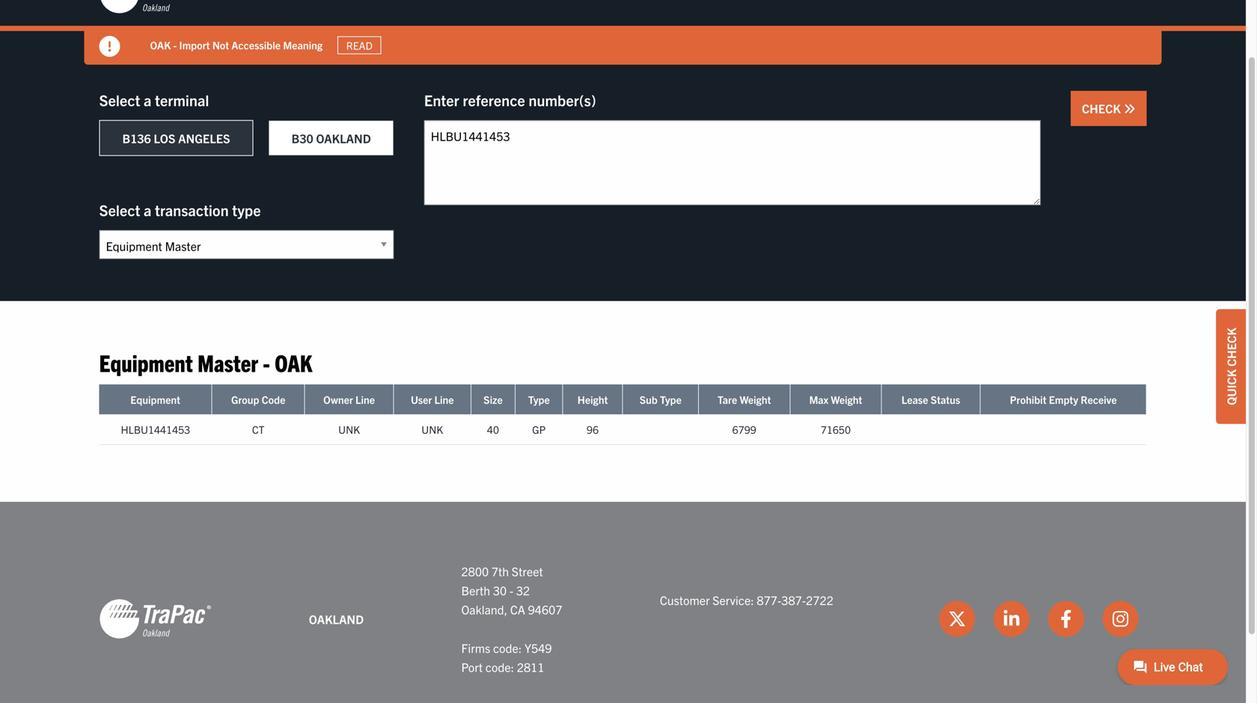 Task type: vqa. For each thing, say whether or not it's contained in the screenshot.
History
no



Task type: locate. For each thing, give the bounding box(es) containing it.
solid image
[[99, 36, 120, 57], [1124, 103, 1136, 115]]

1 horizontal spatial unk
[[422, 423, 443, 436]]

type right sub
[[660, 393, 682, 406]]

owner
[[324, 393, 353, 406]]

1 weight from the left
[[740, 393, 771, 406]]

6799
[[733, 423, 757, 436]]

a left terminal
[[144, 91, 152, 109]]

1 horizontal spatial weight
[[831, 393, 863, 406]]

1 vertical spatial select
[[99, 201, 140, 219]]

unk down user line
[[422, 423, 443, 436]]

2 unk from the left
[[422, 423, 443, 436]]

a for terminal
[[144, 91, 152, 109]]

y549
[[525, 641, 552, 656]]

1 horizontal spatial type
[[660, 393, 682, 406]]

tare
[[718, 393, 738, 406]]

- up code
[[263, 348, 270, 377]]

2 line from the left
[[435, 393, 454, 406]]

code
[[262, 393, 285, 406]]

read link
[[338, 36, 381, 54]]

0 horizontal spatial -
[[173, 38, 177, 52]]

weight for max weight
[[831, 393, 863, 406]]

weight
[[740, 393, 771, 406], [831, 393, 863, 406]]

1 vertical spatial check
[[1224, 328, 1239, 367]]

code: right port
[[486, 660, 514, 675]]

group
[[231, 393, 259, 406]]

2 type from the left
[[660, 393, 682, 406]]

1 horizontal spatial line
[[435, 393, 454, 406]]

ca
[[510, 602, 525, 617]]

a
[[144, 91, 152, 109], [144, 201, 152, 219]]

2 oakland image from the top
[[99, 599, 211, 641]]

0 vertical spatial check
[[1082, 101, 1124, 116]]

0 vertical spatial oakland image
[[99, 0, 211, 15]]

reference
[[463, 91, 525, 109]]

0 vertical spatial oak
[[150, 38, 171, 52]]

0 vertical spatial select
[[99, 91, 140, 109]]

2 weight from the left
[[831, 393, 863, 406]]

footer containing 2800 7th street
[[0, 502, 1246, 704]]

1 line from the left
[[356, 393, 375, 406]]

1 vertical spatial oakland image
[[99, 599, 211, 641]]

equipment master - oak
[[99, 348, 312, 377]]

0 horizontal spatial unk
[[338, 423, 360, 436]]

unk
[[338, 423, 360, 436], [422, 423, 443, 436]]

b30
[[292, 131, 313, 146]]

0 horizontal spatial line
[[356, 393, 375, 406]]

1 vertical spatial solid image
[[1124, 103, 1136, 115]]

b30 oakland
[[292, 131, 371, 146]]

solid image inside check button
[[1124, 103, 1136, 115]]

firms code:  y549 port code:  2811
[[461, 641, 552, 675]]

0 horizontal spatial solid image
[[99, 36, 120, 57]]

1 vertical spatial oak
[[275, 348, 312, 377]]

select for select a transaction type
[[99, 201, 140, 219]]

enter reference number(s)
[[424, 91, 596, 109]]

-
[[173, 38, 177, 52], [263, 348, 270, 377], [510, 583, 514, 598]]

1 vertical spatial a
[[144, 201, 152, 219]]

check
[[1082, 101, 1124, 116], [1224, 328, 1239, 367]]

check button
[[1071, 91, 1147, 126]]

line
[[356, 393, 375, 406], [435, 393, 454, 406]]

number(s)
[[529, 91, 596, 109]]

2 vertical spatial -
[[510, 583, 514, 598]]

lease status
[[902, 393, 961, 406]]

weight right max at right
[[831, 393, 863, 406]]

line right user
[[435, 393, 454, 406]]

equipment
[[99, 348, 193, 377], [130, 393, 180, 406]]

sub
[[640, 393, 658, 406]]

30
[[493, 583, 507, 598]]

owner line
[[324, 393, 375, 406]]

0 horizontal spatial weight
[[740, 393, 771, 406]]

code: up 2811
[[493, 641, 522, 656]]

line right owner
[[356, 393, 375, 406]]

2722
[[806, 593, 834, 608]]

select a transaction type
[[99, 201, 261, 219]]

2 select from the top
[[99, 201, 140, 219]]

2811
[[517, 660, 545, 675]]

1 unk from the left
[[338, 423, 360, 436]]

master
[[198, 348, 258, 377]]

a left transaction
[[144, 201, 152, 219]]

- left import at the left top
[[173, 38, 177, 52]]

code:
[[493, 641, 522, 656], [486, 660, 514, 675]]

0 vertical spatial -
[[173, 38, 177, 52]]

line for user line
[[435, 393, 454, 406]]

oak
[[150, 38, 171, 52], [275, 348, 312, 377]]

type up gp
[[528, 393, 550, 406]]

max
[[810, 393, 829, 406]]

los
[[154, 131, 176, 146]]

2 a from the top
[[144, 201, 152, 219]]

1 vertical spatial equipment
[[130, 393, 180, 406]]

select for select a terminal
[[99, 91, 140, 109]]

unk down owner line
[[338, 423, 360, 436]]

quick
[[1224, 370, 1239, 406]]

40
[[487, 423, 499, 436]]

0 horizontal spatial check
[[1082, 101, 1124, 116]]

7th
[[492, 564, 509, 579]]

- right 30
[[510, 583, 514, 598]]

96
[[587, 423, 599, 436]]

height
[[578, 393, 608, 406]]

a for transaction
[[144, 201, 152, 219]]

read
[[346, 39, 373, 52]]

berth
[[461, 583, 490, 598]]

port
[[461, 660, 483, 675]]

empty
[[1049, 393, 1079, 406]]

footer
[[0, 502, 1246, 704]]

0 vertical spatial equipment
[[99, 348, 193, 377]]

select left transaction
[[99, 201, 140, 219]]

not
[[212, 38, 229, 52]]

71650
[[821, 423, 851, 436]]

type
[[528, 393, 550, 406], [660, 393, 682, 406]]

tare weight
[[718, 393, 771, 406]]

1 a from the top
[[144, 91, 152, 109]]

weight right the tare
[[740, 393, 771, 406]]

0 horizontal spatial oak
[[150, 38, 171, 52]]

oakland
[[316, 131, 371, 146], [309, 612, 364, 627]]

accessible
[[232, 38, 281, 52]]

transaction
[[155, 201, 229, 219]]

oak left import at the left top
[[150, 38, 171, 52]]

customer service: 877-387-2722
[[660, 593, 834, 608]]

94607
[[528, 602, 563, 617]]

oakland image
[[99, 0, 211, 15], [99, 599, 211, 641]]

select
[[99, 91, 140, 109], [99, 201, 140, 219]]

0 horizontal spatial type
[[528, 393, 550, 406]]

1 oakland image from the top
[[99, 0, 211, 15]]

0 vertical spatial a
[[144, 91, 152, 109]]

type
[[232, 201, 261, 219]]

equipment for equipment
[[130, 393, 180, 406]]

1 horizontal spatial -
[[263, 348, 270, 377]]

1 horizontal spatial solid image
[[1124, 103, 1136, 115]]

- inside 2800 7th street berth 30 - 32 oakland, ca 94607
[[510, 583, 514, 598]]

2800 7th street berth 30 - 32 oakland, ca 94607
[[461, 564, 563, 617]]

1 select from the top
[[99, 91, 140, 109]]

2 horizontal spatial -
[[510, 583, 514, 598]]

1 vertical spatial -
[[263, 348, 270, 377]]

0 vertical spatial solid image
[[99, 36, 120, 57]]

oak up code
[[275, 348, 312, 377]]

select up b136
[[99, 91, 140, 109]]

banner
[[0, 0, 1258, 65]]



Task type: describe. For each thing, give the bounding box(es) containing it.
firms
[[461, 641, 491, 656]]

enter
[[424, 91, 459, 109]]

oak - import not accessible meaning
[[150, 38, 323, 52]]

angeles
[[178, 131, 230, 146]]

0 vertical spatial oakland
[[316, 131, 371, 146]]

meaning
[[283, 38, 323, 52]]

877-
[[757, 593, 782, 608]]

lease
[[902, 393, 929, 406]]

user line
[[411, 393, 454, 406]]

2800
[[461, 564, 489, 579]]

32
[[516, 583, 530, 598]]

line for owner line
[[356, 393, 375, 406]]

size
[[484, 393, 503, 406]]

street
[[512, 564, 543, 579]]

weight for tare weight
[[740, 393, 771, 406]]

quick check link
[[1216, 309, 1246, 424]]

1 horizontal spatial check
[[1224, 328, 1239, 367]]

user
[[411, 393, 432, 406]]

select a terminal
[[99, 91, 209, 109]]

Enter reference number(s) text field
[[424, 120, 1041, 205]]

customer
[[660, 593, 710, 608]]

import
[[179, 38, 210, 52]]

service:
[[713, 593, 754, 608]]

oakland,
[[461, 602, 508, 617]]

b136
[[122, 131, 151, 146]]

1 vertical spatial oakland
[[309, 612, 364, 627]]

387-
[[782, 593, 806, 608]]

quick check
[[1224, 328, 1239, 406]]

max weight
[[810, 393, 863, 406]]

receive
[[1081, 393, 1117, 406]]

0 vertical spatial code:
[[493, 641, 522, 656]]

gp
[[532, 423, 546, 436]]

check inside button
[[1082, 101, 1124, 116]]

terminal
[[155, 91, 209, 109]]

prohibit
[[1010, 393, 1047, 406]]

group code
[[231, 393, 285, 406]]

oak inside banner
[[150, 38, 171, 52]]

1 type from the left
[[528, 393, 550, 406]]

equipment for equipment master - oak
[[99, 348, 193, 377]]

sub type
[[640, 393, 682, 406]]

1 horizontal spatial oak
[[275, 348, 312, 377]]

- inside banner
[[173, 38, 177, 52]]

oakland image inside banner
[[99, 0, 211, 15]]

1 vertical spatial code:
[[486, 660, 514, 675]]

b136 los angeles
[[122, 131, 230, 146]]

ct
[[252, 423, 265, 436]]

hlbu1441453
[[121, 423, 190, 436]]

status
[[931, 393, 961, 406]]

banner containing oak - import not accessible meaning
[[0, 0, 1258, 65]]

prohibit empty receive
[[1010, 393, 1117, 406]]



